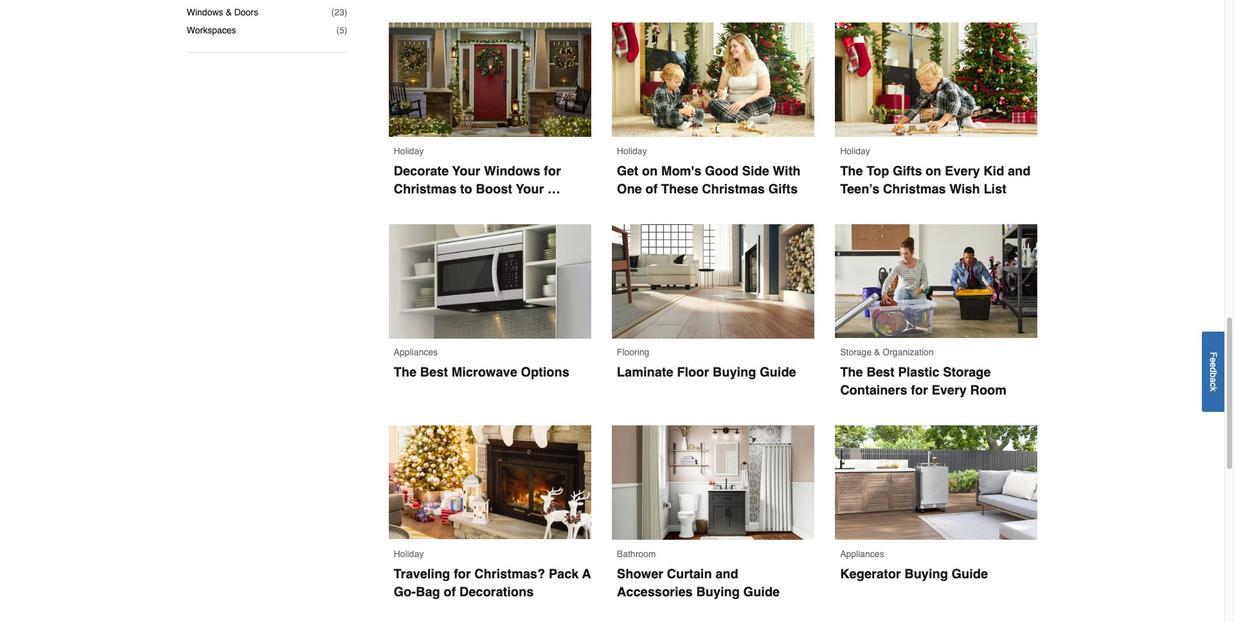 Task type: vqa. For each thing, say whether or not it's contained in the screenshot.


Task type: describe. For each thing, give the bounding box(es) containing it.
( 5 )
[[336, 25, 347, 35]]

for inside decorate your windows for christmas to boost your holiday curb appeal
[[544, 164, 561, 179]]

2 e from the top
[[1209, 362, 1219, 367]]

decorations
[[459, 585, 534, 600]]

wish
[[950, 182, 980, 197]]

christmas inside get on mom's good side with one of these christmas gifts
[[702, 182, 765, 197]]

on inside the 'the top gifts on every kid and teen's christmas wish list'
[[926, 164, 941, 179]]

a young boy in christmas pajamas playing with toys in front of a christmas tree. image
[[835, 23, 1038, 137]]

gifts inside the 'the top gifts on every kid and teen's christmas wish list'
[[893, 164, 922, 179]]

best for plastic
[[867, 365, 895, 380]]

mom's
[[661, 164, 702, 179]]

decorate your windows for christmas to boost your holiday curb appeal
[[394, 164, 565, 215]]

list
[[984, 182, 1007, 197]]

holiday for curb
[[394, 146, 424, 156]]

doors
[[234, 7, 258, 17]]

room
[[970, 383, 1007, 398]]

pack
[[549, 567, 579, 582]]

the for the best microwave options
[[394, 365, 417, 380]]

floor
[[677, 365, 709, 380]]

the for the top gifts on every kid and teen's christmas wish list
[[840, 164, 863, 179]]

0 vertical spatial guide
[[760, 365, 796, 380]]

a bathroom with taupe walls, hardwood flooring, a white shower curtain and a tiled shower. image
[[612, 426, 815, 540]]

f
[[1209, 352, 1219, 357]]

appliances for kegerator
[[840, 549, 884, 559]]

holiday inside decorate your windows for christmas to boost your holiday curb appeal
[[394, 200, 440, 215]]

laminate
[[617, 365, 673, 380]]

the for the best plastic storage containers for every room
[[840, 365, 863, 380]]

( 23 )
[[331, 7, 347, 17]]

christmas inside decorate your windows for christmas to boost your holiday curb appeal
[[394, 182, 457, 197]]

these
[[661, 182, 698, 197]]

1 vertical spatial guide
[[952, 567, 988, 582]]

best for microwave
[[420, 365, 448, 380]]

0 vertical spatial windows
[[187, 7, 223, 17]]

1 e from the top
[[1209, 357, 1219, 362]]

a couple organizing sports equipment using plastic storage containers in their garage. image
[[835, 224, 1038, 338]]

the exterior of a house decorated for christmas with garlands, wreaths and icicle lights. image
[[389, 23, 591, 137]]

storage & organization
[[840, 347, 934, 358]]

bathroom
[[617, 549, 656, 559]]

good
[[705, 164, 739, 179]]

holiday for wish
[[840, 146, 870, 156]]

workspaces
[[187, 25, 236, 35]]

0 vertical spatial storage
[[840, 347, 872, 358]]

an outdoor patio with oak cabinets, gray outdoor furniture and a stainless steel kegerator. image
[[835, 426, 1038, 540]]

plastic
[[898, 365, 940, 380]]

teen's
[[840, 182, 880, 197]]

& for (
[[226, 7, 232, 17]]

laminate floor buying guide
[[617, 365, 796, 380]]

) for ( 23 )
[[344, 7, 347, 17]]

traveling
[[394, 567, 450, 582]]

to
[[460, 182, 472, 197]]

curb
[[444, 200, 474, 215]]

christmas?
[[474, 567, 545, 582]]

windows & doors
[[187, 7, 258, 17]]

of for for
[[444, 585, 456, 600]]

options
[[521, 365, 569, 380]]

a white stainless steel under-cabinet microwave oven. image
[[389, 224, 591, 338]]

get on mom's good side with one of these christmas gifts
[[617, 164, 804, 197]]

of for on
[[646, 182, 658, 197]]

k
[[1209, 387, 1219, 391]]

for inside traveling for christmas? pack a go-bag of decorations
[[454, 567, 471, 582]]

go-
[[394, 585, 416, 600]]



Task type: locate. For each thing, give the bounding box(es) containing it.
boost
[[476, 182, 512, 197]]

0 vertical spatial &
[[226, 7, 232, 17]]

laminate wood-look flooring in a living room with a wood-burning fireplace and large windows. image
[[612, 224, 815, 338]]

your
[[452, 164, 480, 179], [516, 182, 544, 197]]

and
[[1008, 164, 1031, 179], [716, 567, 738, 582]]

0 horizontal spatial of
[[444, 585, 456, 600]]

1 horizontal spatial of
[[646, 182, 658, 197]]

appeal
[[477, 200, 520, 215]]

get
[[617, 164, 638, 179]]

of right bag
[[444, 585, 456, 600]]

the best plastic storage containers for every room
[[840, 365, 1007, 398]]

christmas inside the 'the top gifts on every kid and teen's christmas wish list'
[[883, 182, 946, 197]]

f e e d b a c k button
[[1202, 331, 1225, 412]]

storage inside the best plastic storage containers for every room
[[943, 365, 991, 380]]

0 vertical spatial for
[[544, 164, 561, 179]]

bag
[[416, 585, 440, 600]]

0 vertical spatial )
[[344, 7, 347, 17]]

kegerator
[[840, 567, 901, 582]]

1 vertical spatial and
[[716, 567, 738, 582]]

holiday for christmas
[[617, 146, 647, 156]]

1 horizontal spatial christmas
[[702, 182, 765, 197]]

c
[[1209, 382, 1219, 387]]

2 horizontal spatial christmas
[[883, 182, 946, 197]]

a
[[1209, 377, 1219, 382]]

2 on from the left
[[926, 164, 941, 179]]

appliances
[[394, 347, 438, 358], [840, 549, 884, 559]]

holiday up 'decorate'
[[394, 146, 424, 156]]

1 horizontal spatial for
[[544, 164, 561, 179]]

every down plastic
[[932, 383, 967, 398]]

holiday
[[394, 146, 424, 156], [617, 146, 647, 156], [840, 146, 870, 156], [394, 200, 440, 215], [394, 549, 424, 559]]

the inside the 'the top gifts on every kid and teen's christmas wish list'
[[840, 164, 863, 179]]

with
[[773, 164, 801, 179]]

guide
[[760, 365, 796, 380], [952, 567, 988, 582], [743, 585, 780, 600]]

and inside the 'the top gifts on every kid and teen's christmas wish list'
[[1008, 164, 1031, 179]]

d
[[1209, 367, 1219, 372]]

holiday up top
[[840, 146, 870, 156]]

curtain
[[667, 567, 712, 582]]

containers
[[840, 383, 907, 398]]

3 christmas from the left
[[883, 182, 946, 197]]

0 horizontal spatial your
[[452, 164, 480, 179]]

shower
[[617, 567, 663, 582]]

christmas down 'decorate'
[[394, 182, 457, 197]]

0 vertical spatial appliances
[[394, 347, 438, 358]]

appliances for the
[[394, 347, 438, 358]]

a room decorated for christmas with a tree, stockings hung on a hearth and candles. image
[[389, 426, 591, 540]]

1 vertical spatial storage
[[943, 365, 991, 380]]

5
[[339, 25, 344, 35]]

2 best from the left
[[420, 365, 448, 380]]

) for ( 5 )
[[344, 25, 347, 35]]

1 vertical spatial )
[[344, 25, 347, 35]]

guide inside shower curtain and accessories buying guide
[[743, 585, 780, 600]]

1 vertical spatial for
[[911, 383, 928, 398]]

flooring
[[617, 347, 650, 358]]

gifts down with
[[768, 182, 798, 197]]

1 horizontal spatial your
[[516, 182, 544, 197]]

gifts
[[893, 164, 922, 179], [768, 182, 798, 197]]

0 vertical spatial and
[[1008, 164, 1031, 179]]

( for 5
[[336, 25, 339, 35]]

1 on from the left
[[642, 164, 658, 179]]

of inside traveling for christmas? pack a go-bag of decorations
[[444, 585, 456, 600]]

a
[[582, 567, 591, 582]]

traveling for christmas? pack a go-bag of decorations
[[394, 567, 594, 600]]

one
[[617, 182, 642, 197]]

b
[[1209, 372, 1219, 377]]

23
[[334, 7, 344, 17]]

1 horizontal spatial (
[[336, 25, 339, 35]]

) down ( 23 )
[[344, 25, 347, 35]]

2 vertical spatial for
[[454, 567, 471, 582]]

1 ) from the top
[[344, 7, 347, 17]]

christmas down top
[[883, 182, 946, 197]]

0 horizontal spatial (
[[331, 7, 334, 17]]

1 horizontal spatial storage
[[943, 365, 991, 380]]

storage
[[840, 347, 872, 358], [943, 365, 991, 380]]

decorate
[[394, 164, 449, 179]]

1 horizontal spatial best
[[867, 365, 895, 380]]

0 horizontal spatial and
[[716, 567, 738, 582]]

& for the best plastic storage containers for every room
[[874, 347, 880, 358]]

e up b on the right bottom
[[1209, 362, 1219, 367]]

gifts right top
[[893, 164, 922, 179]]

)
[[344, 7, 347, 17], [344, 25, 347, 35]]

1 vertical spatial buying
[[905, 567, 948, 582]]

for
[[544, 164, 561, 179], [911, 383, 928, 398], [454, 567, 471, 582]]

of
[[646, 182, 658, 197], [444, 585, 456, 600]]

1 vertical spatial appliances
[[840, 549, 884, 559]]

1 horizontal spatial and
[[1008, 164, 1031, 179]]

best inside the best plastic storage containers for every room
[[867, 365, 895, 380]]

every up wish
[[945, 164, 980, 179]]

1 horizontal spatial windows
[[484, 164, 540, 179]]

windows up the boost
[[484, 164, 540, 179]]

buying down curtain
[[696, 585, 740, 600]]

1 vertical spatial gifts
[[768, 182, 798, 197]]

e
[[1209, 357, 1219, 362], [1209, 362, 1219, 367]]

0 horizontal spatial storage
[[840, 347, 872, 358]]

kegerator buying guide
[[840, 567, 988, 582]]

the inside the best plastic storage containers for every room
[[840, 365, 863, 380]]

organization
[[883, 347, 934, 358]]

0 vertical spatial of
[[646, 182, 658, 197]]

microwave
[[452, 365, 517, 380]]

0 horizontal spatial windows
[[187, 7, 223, 17]]

holiday up get
[[617, 146, 647, 156]]

2 vertical spatial buying
[[696, 585, 740, 600]]

1 vertical spatial (
[[336, 25, 339, 35]]

1 vertical spatial windows
[[484, 164, 540, 179]]

buying right floor
[[713, 365, 756, 380]]

christmas
[[394, 182, 457, 197], [702, 182, 765, 197], [883, 182, 946, 197]]

&
[[226, 7, 232, 17], [874, 347, 880, 358]]

0 horizontal spatial christmas
[[394, 182, 457, 197]]

0 horizontal spatial gifts
[[768, 182, 798, 197]]

a mom and her young child playing on the floor in front of a decorated christmas tree. image
[[612, 23, 815, 137]]

1 horizontal spatial gifts
[[893, 164, 922, 179]]

0 horizontal spatial on
[[642, 164, 658, 179]]

christmas down good
[[702, 182, 765, 197]]

your right the boost
[[516, 182, 544, 197]]

1 vertical spatial every
[[932, 383, 967, 398]]

on
[[642, 164, 658, 179], [926, 164, 941, 179]]

best left microwave
[[420, 365, 448, 380]]

for inside the best plastic storage containers for every room
[[911, 383, 928, 398]]

storage up "containers"
[[840, 347, 872, 358]]

& left 'doors'
[[226, 7, 232, 17]]

2 ) from the top
[[344, 25, 347, 35]]

2 vertical spatial guide
[[743, 585, 780, 600]]

on right top
[[926, 164, 941, 179]]

0 horizontal spatial best
[[420, 365, 448, 380]]

0 vertical spatial your
[[452, 164, 480, 179]]

the
[[840, 164, 863, 179], [840, 365, 863, 380], [394, 365, 417, 380]]

) up 5
[[344, 7, 347, 17]]

shower curtain and accessories buying guide
[[617, 567, 780, 600]]

holiday down 'decorate'
[[394, 200, 440, 215]]

top
[[867, 164, 889, 179]]

1 horizontal spatial appliances
[[840, 549, 884, 559]]

every
[[945, 164, 980, 179], [932, 383, 967, 398]]

on inside get on mom's good side with one of these christmas gifts
[[642, 164, 658, 179]]

0 horizontal spatial &
[[226, 7, 232, 17]]

1 christmas from the left
[[394, 182, 457, 197]]

the best microwave options
[[394, 365, 573, 380]]

gifts inside get on mom's good side with one of these christmas gifts
[[768, 182, 798, 197]]

windows up the workspaces
[[187, 7, 223, 17]]

0 vertical spatial gifts
[[893, 164, 922, 179]]

& left organization
[[874, 347, 880, 358]]

accessories
[[617, 585, 693, 600]]

0 vertical spatial (
[[331, 7, 334, 17]]

0 vertical spatial every
[[945, 164, 980, 179]]

( for 23
[[331, 7, 334, 17]]

buying right kegerator
[[905, 567, 948, 582]]

windows
[[187, 7, 223, 17], [484, 164, 540, 179]]

best
[[867, 365, 895, 380], [420, 365, 448, 380]]

1 horizontal spatial &
[[874, 347, 880, 358]]

f e e d b a c k
[[1209, 352, 1219, 391]]

holiday up traveling
[[394, 549, 424, 559]]

and right 'kid'
[[1008, 164, 1031, 179]]

and inside shower curtain and accessories buying guide
[[716, 567, 738, 582]]

every inside the best plastic storage containers for every room
[[932, 383, 967, 398]]

every inside the 'the top gifts on every kid and teen's christmas wish list'
[[945, 164, 980, 179]]

on right get
[[642, 164, 658, 179]]

kid
[[984, 164, 1004, 179]]

1 vertical spatial your
[[516, 182, 544, 197]]

0 horizontal spatial for
[[454, 567, 471, 582]]

buying
[[713, 365, 756, 380], [905, 567, 948, 582], [696, 585, 740, 600]]

and right curtain
[[716, 567, 738, 582]]

1 best from the left
[[867, 365, 895, 380]]

1 horizontal spatial on
[[926, 164, 941, 179]]

the top gifts on every kid and teen's christmas wish list
[[840, 164, 1034, 197]]

1 vertical spatial of
[[444, 585, 456, 600]]

best up "containers"
[[867, 365, 895, 380]]

0 vertical spatial buying
[[713, 365, 756, 380]]

side
[[742, 164, 769, 179]]

your up to at the top of the page
[[452, 164, 480, 179]]

storage up room
[[943, 365, 991, 380]]

e up d
[[1209, 357, 1219, 362]]

(
[[331, 7, 334, 17], [336, 25, 339, 35]]

0 horizontal spatial appliances
[[394, 347, 438, 358]]

windows inside decorate your windows for christmas to boost your holiday curb appeal
[[484, 164, 540, 179]]

1 vertical spatial &
[[874, 347, 880, 358]]

buying inside shower curtain and accessories buying guide
[[696, 585, 740, 600]]

of inside get on mom's good side with one of these christmas gifts
[[646, 182, 658, 197]]

2 christmas from the left
[[702, 182, 765, 197]]

of right one
[[646, 182, 658, 197]]

2 horizontal spatial for
[[911, 383, 928, 398]]



